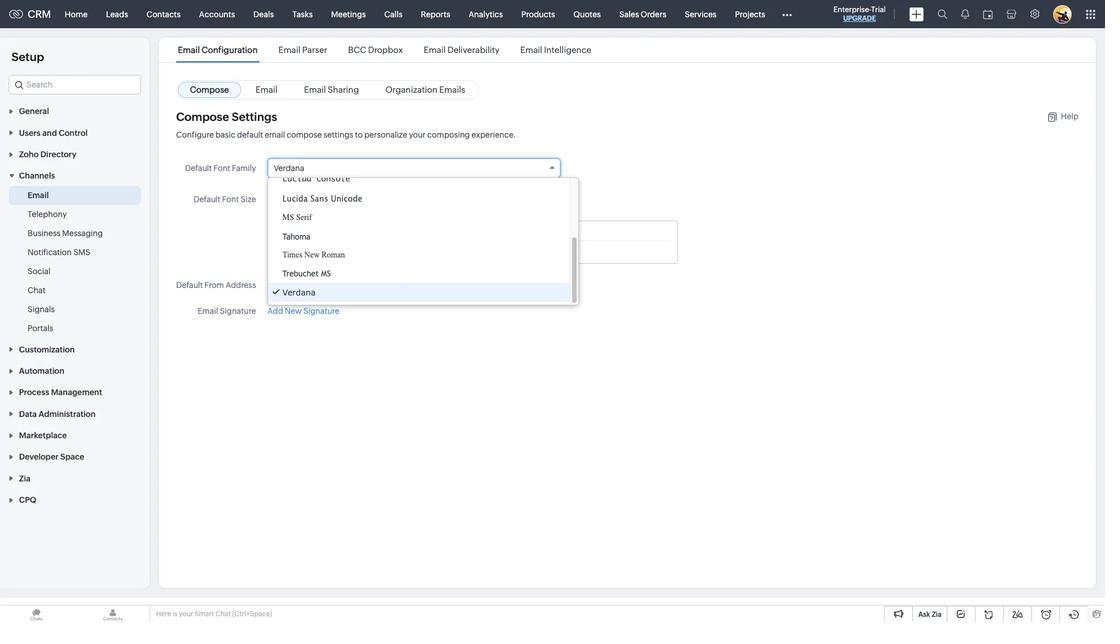 Task type: locate. For each thing, give the bounding box(es) containing it.
font for family
[[214, 164, 231, 173]]

notification sms link
[[28, 247, 90, 258]]

sales
[[620, 10, 639, 19]]

compose
[[190, 85, 229, 94], [176, 110, 229, 123]]

email intelligence
[[521, 45, 592, 55]]

sms
[[73, 248, 90, 257]]

lucida up sans
[[283, 173, 312, 184]]

experience.
[[472, 130, 516, 139]]

data administration
[[19, 409, 96, 419]]

0 vertical spatial compose
[[190, 85, 229, 94]]

lucida console option
[[268, 169, 570, 189]]

0 vertical spatial verdana
[[274, 164, 305, 173]]

compose up configure
[[176, 110, 229, 123]]

email down channels
[[28, 191, 49, 200]]

default down configure
[[185, 164, 212, 173]]

chat link
[[28, 285, 46, 296]]

font
[[214, 164, 231, 173], [222, 195, 239, 204]]

signature down trebuchet ms
[[303, 306, 340, 316]]

your left the composing
[[409, 130, 426, 139]]

email for email configuration
[[178, 45, 200, 55]]

Search text field
[[9, 75, 141, 94]]

tasks link
[[283, 0, 322, 28]]

email link up settings
[[244, 82, 290, 98]]

zoho directory
[[19, 150, 76, 159]]

configure basic default email compose settings to personalize your composing experience.
[[176, 130, 516, 139]]

address
[[226, 280, 256, 290]]

bcc dropbox
[[348, 45, 403, 55]]

1 signature from the left
[[220, 306, 256, 316]]

0 vertical spatial zia
[[19, 474, 30, 483]]

1 horizontal spatial new
[[305, 251, 320, 259]]

crm
[[28, 8, 51, 20]]

chat right smart
[[216, 610, 231, 618]]

zia
[[19, 474, 30, 483], [932, 610, 942, 619]]

1 lucida from the top
[[283, 173, 312, 184]]

developer
[[19, 452, 59, 462]]

upgrade
[[844, 14, 877, 22]]

0 vertical spatial default
[[185, 164, 212, 173]]

social
[[28, 267, 51, 276]]

0 vertical spatial new
[[305, 251, 320, 259]]

chat inside "channels" region
[[28, 286, 46, 295]]

font left family
[[214, 164, 231, 173]]

trebuchet ms
[[283, 269, 331, 278]]

composing
[[428, 130, 470, 139]]

compose for compose settings
[[176, 110, 229, 123]]

0 vertical spatial chat
[[28, 286, 46, 295]]

0 horizontal spatial signature
[[220, 306, 256, 316]]

new for add
[[285, 306, 302, 316]]

1 horizontal spatial signature
[[303, 306, 340, 316]]

default down the default font family
[[194, 195, 220, 204]]

default for default font family
[[185, 164, 212, 173]]

ms serif
[[283, 213, 312, 222]]

organization emails link
[[374, 82, 478, 98]]

lucida up ms serif
[[283, 194, 308, 203]]

zoho
[[19, 150, 39, 159]]

zia up cpq
[[19, 474, 30, 483]]

add new signature
[[268, 306, 340, 316]]

1 horizontal spatial chat
[[216, 610, 231, 618]]

serif
[[296, 213, 312, 222]]

new right quick on the top of the page
[[305, 251, 320, 259]]

1 vertical spatial default
[[194, 195, 220, 204]]

cpq button
[[0, 489, 150, 510]]

email down reports
[[424, 45, 446, 55]]

intelligence
[[544, 45, 592, 55]]

new inside option
[[305, 251, 320, 259]]

1 horizontal spatial email link
[[244, 82, 290, 98]]

1 horizontal spatial ms
[[321, 269, 331, 278]]

cpq
[[19, 495, 36, 505]]

0 vertical spatial lucida
[[283, 173, 312, 184]]

2 lucida from the top
[[283, 194, 308, 203]]

accounts link
[[190, 0, 244, 28]]

default for default font size
[[194, 195, 220, 204]]

space
[[60, 452, 84, 462]]

customization button
[[0, 338, 150, 360]]

email up settings
[[256, 85, 278, 94]]

dog
[[399, 246, 410, 253]]

verdana up "lucida console"
[[274, 164, 305, 173]]

None field
[[9, 75, 141, 94]]

email deliverability
[[424, 45, 500, 55]]

customization
[[19, 345, 75, 354]]

home
[[65, 10, 88, 19]]

compose up compose settings
[[190, 85, 229, 94]]

brown
[[305, 246, 323, 253]]

font left the size
[[222, 195, 239, 204]]

chat down social
[[28, 286, 46, 295]]

channels
[[19, 171, 55, 180]]

your right is
[[179, 610, 193, 618]]

font for size
[[222, 195, 239, 204]]

console
[[317, 173, 350, 184]]

email left configuration
[[178, 45, 200, 55]]

1 vertical spatial verdana
[[283, 287, 316, 297]]

search element
[[931, 0, 955, 28]]

process
[[19, 388, 49, 397]]

zia right ask
[[932, 610, 942, 619]]

contacts
[[147, 10, 181, 19]]

calls link
[[375, 0, 412, 28]]

signature down address
[[220, 306, 256, 316]]

email left sharing
[[304, 85, 326, 94]]

verdana inside field
[[274, 164, 305, 173]]

new right "add"
[[285, 306, 302, 316]]

process management button
[[0, 381, 150, 403]]

1 vertical spatial chat
[[216, 610, 231, 618]]

verdana option
[[268, 283, 570, 302]]

chats image
[[0, 606, 73, 622]]

over
[[360, 246, 372, 253]]

profile image
[[1054, 5, 1072, 23]]

sans
[[311, 194, 328, 203]]

1 horizontal spatial your
[[409, 130, 426, 139]]

default
[[185, 164, 212, 173], [194, 195, 220, 204], [176, 280, 203, 290]]

analytics link
[[460, 0, 512, 28]]

0 horizontal spatial zia
[[19, 474, 30, 483]]

email inside "channels" region
[[28, 191, 49, 200]]

list containing email configuration
[[168, 37, 602, 62]]

compose settings
[[176, 110, 277, 123]]

process management
[[19, 388, 102, 397]]

1 vertical spatial font
[[222, 195, 239, 204]]

profile element
[[1047, 0, 1079, 28]]

2 vertical spatial default
[[176, 280, 203, 290]]

email down from
[[198, 306, 218, 316]]

ask zia
[[919, 610, 942, 619]]

verdana down "trebuchet"
[[283, 287, 316, 297]]

0 vertical spatial ms
[[283, 213, 294, 222]]

fox
[[325, 246, 334, 253]]

0 vertical spatial font
[[214, 164, 231, 173]]

chat
[[28, 286, 46, 295], [216, 610, 231, 618]]

email parser
[[279, 45, 328, 55]]

0 horizontal spatial email link
[[28, 190, 49, 201]]

lucida sans unicode
[[283, 194, 363, 203]]

email
[[265, 130, 285, 139]]

automation button
[[0, 360, 150, 381]]

default left from
[[176, 280, 203, 290]]

2 signature from the left
[[303, 306, 340, 316]]

email configuration link
[[176, 45, 260, 55]]

1 vertical spatial ms
[[321, 269, 331, 278]]

1 vertical spatial compose
[[176, 110, 229, 123]]

new
[[305, 251, 320, 259], [285, 306, 302, 316]]

signals
[[28, 305, 55, 314]]

users and control button
[[0, 122, 150, 143]]

0 horizontal spatial chat
[[28, 286, 46, 295]]

email configuration
[[178, 45, 258, 55]]

email
[[178, 45, 200, 55], [279, 45, 301, 55], [424, 45, 446, 55], [521, 45, 543, 55], [256, 85, 278, 94], [304, 85, 326, 94], [28, 191, 49, 200], [198, 306, 218, 316]]

email left parser
[[279, 45, 301, 55]]

notification sms
[[28, 248, 90, 257]]

create menu element
[[903, 0, 931, 28]]

1 vertical spatial new
[[285, 306, 302, 316]]

1 horizontal spatial zia
[[932, 610, 942, 619]]

email link
[[244, 82, 290, 98], [28, 190, 49, 201]]

1 vertical spatial lucida
[[283, 194, 308, 203]]

bcc dropbox link
[[347, 45, 405, 55]]

here
[[156, 610, 171, 618]]

0 vertical spatial your
[[409, 130, 426, 139]]

marketplace button
[[0, 424, 150, 446]]

bcc
[[348, 45, 367, 55]]

ms down roman
[[321, 269, 331, 278]]

list
[[168, 37, 602, 62]]

lucida
[[283, 173, 312, 184], [283, 194, 308, 203]]

ms up preview
[[283, 213, 294, 222]]

trebuchet
[[283, 269, 319, 278]]

unicode
[[331, 194, 363, 203]]

email down products
[[521, 45, 543, 55]]

smart
[[195, 610, 214, 618]]

roman
[[322, 251, 345, 259]]

the
[[375, 246, 384, 253]]

email for email intelligence
[[521, 45, 543, 55]]

tahoma
[[283, 232, 311, 241]]

organization
[[386, 85, 438, 94]]

services
[[685, 10, 717, 19]]

signals link
[[28, 304, 55, 315]]

0 horizontal spatial new
[[285, 306, 302, 316]]

1 vertical spatial your
[[179, 610, 193, 618]]

email link down channels
[[28, 190, 49, 201]]

trial
[[872, 5, 886, 14]]



Task type: vqa. For each thing, say whether or not it's contained in the screenshot.
You can select a maximum of 100 records. image
no



Task type: describe. For each thing, give the bounding box(es) containing it.
deals link
[[244, 0, 283, 28]]

create menu image
[[910, 7, 924, 21]]

business messaging
[[28, 229, 103, 238]]

deliverability
[[448, 45, 500, 55]]

jumped
[[336, 246, 358, 253]]

quotes
[[574, 10, 601, 19]]

email signature
[[198, 306, 256, 316]]

email for email signature
[[198, 306, 218, 316]]

email intelligence link
[[519, 45, 593, 55]]

0 horizontal spatial ms
[[283, 213, 294, 222]]

management
[[51, 388, 102, 397]]

configure
[[176, 130, 214, 139]]

email for email sharing
[[304, 85, 326, 94]]

meetings
[[331, 10, 366, 19]]

calls
[[385, 10, 403, 19]]

0 horizontal spatial your
[[179, 610, 193, 618]]

organization emails
[[386, 85, 466, 94]]

preview
[[275, 228, 305, 237]]

lucida sans unicode option
[[268, 189, 570, 208]]

administration
[[39, 409, 96, 419]]

ask
[[919, 610, 931, 619]]

reports link
[[412, 0, 460, 28]]

home link
[[56, 0, 97, 28]]

Other Modules field
[[775, 5, 800, 23]]

trebuchet ms option
[[268, 264, 570, 283]]

automation
[[19, 366, 64, 376]]

services link
[[676, 0, 726, 28]]

enterprise-trial upgrade
[[834, 5, 886, 22]]

size
[[241, 195, 256, 204]]

new for times
[[305, 251, 320, 259]]

deals
[[254, 10, 274, 19]]

configuration
[[202, 45, 258, 55]]

settings
[[324, 130, 354, 139]]

users and control
[[19, 128, 88, 137]]

ms serif option
[[268, 208, 570, 227]]

reports
[[421, 10, 451, 19]]

times new roman option
[[268, 246, 570, 264]]

telephony
[[28, 210, 67, 219]]

Verdana field
[[268, 158, 561, 178]]

leads
[[106, 10, 128, 19]]

lucida for lucida sans unicode
[[283, 194, 308, 203]]

notification
[[28, 248, 72, 257]]

zia inside dropdown button
[[19, 474, 30, 483]]

contacts image
[[77, 606, 149, 622]]

quick
[[288, 246, 303, 253]]

signals image
[[962, 9, 970, 19]]

times new roman
[[283, 251, 345, 259]]

directory
[[40, 150, 76, 159]]

search image
[[938, 9, 948, 19]]

1 vertical spatial zia
[[932, 610, 942, 619]]

settings
[[232, 110, 277, 123]]

default from address
[[176, 280, 256, 290]]

sales orders
[[620, 10, 667, 19]]

calendar image
[[984, 10, 993, 19]]

general
[[19, 107, 49, 116]]

default for default from address
[[176, 280, 203, 290]]

channels button
[[0, 165, 150, 186]]

1 vertical spatial email link
[[28, 190, 49, 201]]

lucida console list box
[[268, 169, 579, 305]]

email for email deliverability
[[424, 45, 446, 55]]

projects
[[735, 10, 766, 19]]

quotes link
[[565, 0, 610, 28]]

lucida for lucida console
[[283, 173, 312, 184]]

compose for compose
[[190, 85, 229, 94]]

setup
[[12, 50, 44, 63]]

data
[[19, 409, 37, 419]]

compose link
[[178, 82, 241, 98]]

social link
[[28, 266, 51, 277]]

zoho directory button
[[0, 143, 150, 165]]

tasks
[[293, 10, 313, 19]]

from
[[205, 280, 224, 290]]

email parser link
[[277, 45, 329, 55]]

sharing
[[328, 85, 359, 94]]

tahoma option
[[268, 227, 570, 246]]

business messaging link
[[28, 228, 103, 239]]

email sharing link
[[292, 82, 371, 98]]

email deliverability link
[[422, 45, 502, 55]]

email sharing
[[304, 85, 359, 94]]

dropbox
[[368, 45, 403, 55]]

signals element
[[955, 0, 977, 28]]

meetings link
[[322, 0, 375, 28]]

crm link
[[9, 8, 51, 20]]

contacts link
[[137, 0, 190, 28]]

channels region
[[0, 186, 150, 338]]

orders
[[641, 10, 667, 19]]

products
[[522, 10, 555, 19]]

email for email parser
[[279, 45, 301, 55]]

portals link
[[28, 323, 53, 334]]

the quick brown fox jumped over the lazy dog
[[275, 246, 410, 253]]

default font size
[[194, 195, 256, 204]]

family
[[232, 164, 256, 173]]

emails
[[440, 85, 466, 94]]

default font family
[[185, 164, 256, 173]]

parser
[[302, 45, 328, 55]]

messaging
[[62, 229, 103, 238]]

0 vertical spatial email link
[[244, 82, 290, 98]]

verdana inside verdana 'option'
[[283, 287, 316, 297]]

lucida console
[[283, 173, 350, 184]]



